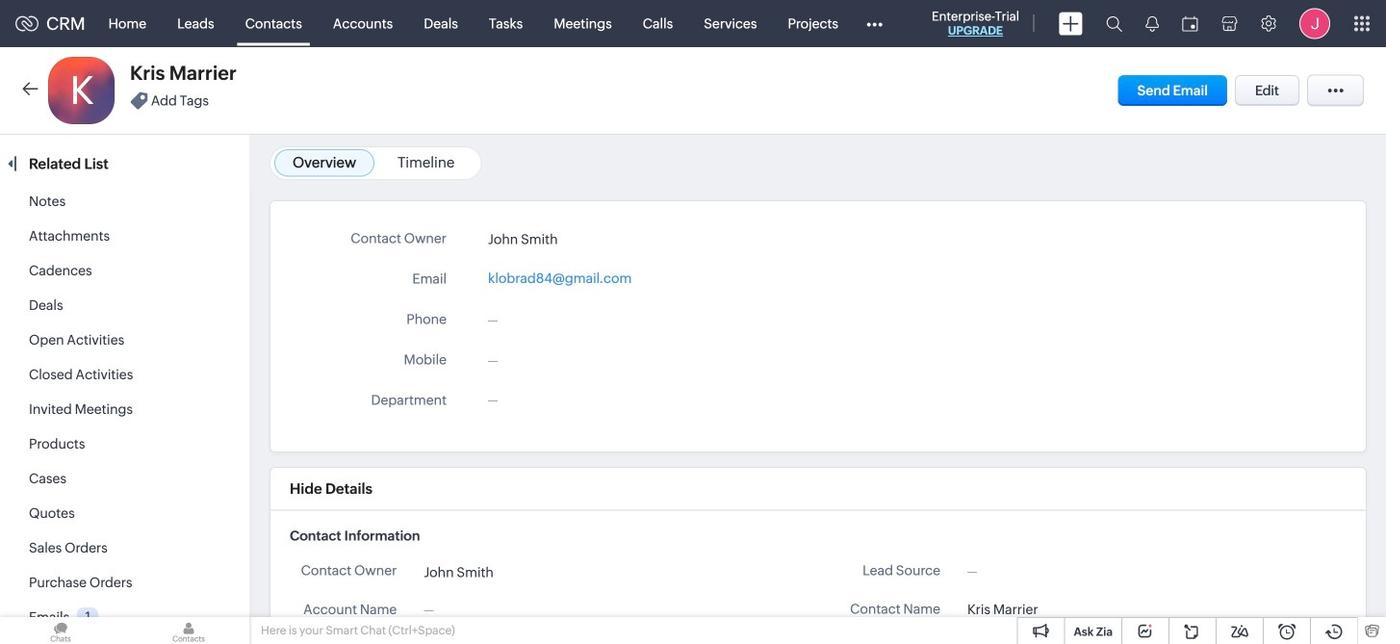 Task type: vqa. For each thing, say whether or not it's contained in the screenshot.
'contacts' image
yes



Task type: describe. For each thing, give the bounding box(es) containing it.
create menu element
[[1048, 0, 1095, 47]]

search element
[[1095, 0, 1134, 47]]

create menu image
[[1059, 12, 1083, 35]]

signals element
[[1134, 0, 1171, 47]]

signals image
[[1146, 15, 1159, 32]]

chats image
[[0, 617, 121, 644]]

search image
[[1106, 15, 1123, 32]]

calendar image
[[1182, 16, 1199, 31]]



Task type: locate. For each thing, give the bounding box(es) containing it.
contacts image
[[128, 617, 249, 644]]

Other Modules field
[[854, 8, 895, 39]]

profile element
[[1288, 0, 1342, 47]]

logo image
[[15, 16, 39, 31]]

profile image
[[1300, 8, 1331, 39]]



